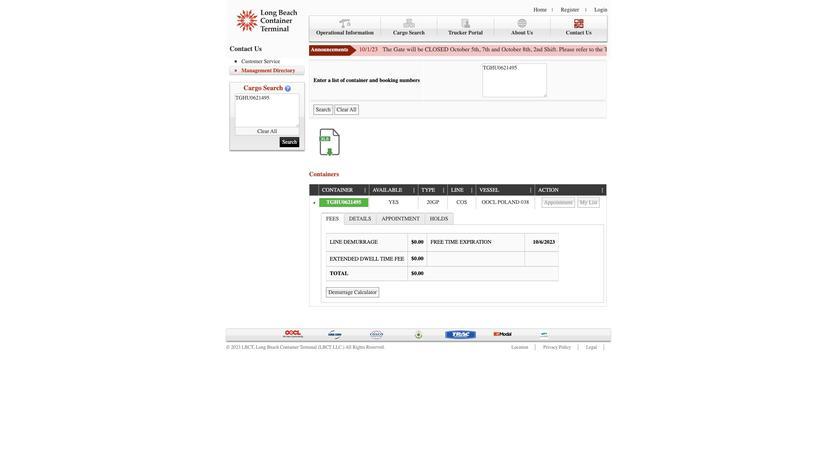 Task type: describe. For each thing, give the bounding box(es) containing it.
2 october from the left
[[502, 46, 521, 53]]

holds tab
[[425, 213, 454, 225]]

register link
[[561, 7, 579, 13]]

20gp cell
[[418, 196, 448, 210]]

fees tab
[[321, 213, 344, 225]]

row containing container
[[310, 185, 607, 196]]

announcements
[[311, 47, 348, 53]]

total
[[330, 271, 348, 277]]

legal link
[[586, 345, 597, 351]]

long
[[256, 345, 266, 351]]

be
[[418, 46, 423, 53]]

10/1/23 the gate will be closed october 5th, 7th and october 8th, 2nd shift. please refer to the truck gate hours web page for further gate details for the week.
[[359, 46, 762, 53]]

register
[[561, 7, 579, 13]]

1 vertical spatial contact
[[230, 45, 253, 53]]

management directory link
[[235, 68, 304, 74]]

truck
[[605, 46, 619, 53]]

edit column settings image for container
[[363, 188, 368, 193]]

to
[[589, 46, 594, 53]]

policy
[[559, 345, 571, 351]]

will
[[407, 46, 416, 53]]

clear all
[[257, 128, 277, 134]]

please
[[559, 46, 575, 53]]

customer
[[242, 59, 263, 65]]

shift.
[[544, 46, 558, 53]]

the
[[383, 46, 392, 53]]

privacy policy link
[[544, 345, 571, 351]]

menu bar containing customer service
[[230, 58, 308, 75]]

fee
[[395, 256, 404, 262]]

oocl poland 038
[[482, 200, 529, 206]]

location
[[512, 345, 529, 351]]

2 the from the left
[[739, 46, 746, 53]]

about
[[511, 30, 526, 36]]

type
[[422, 188, 435, 194]]

list
[[332, 77, 339, 84]]

1 october from the left
[[450, 46, 470, 53]]

search inside cargo search link
[[409, 30, 425, 36]]

2 for from the left
[[730, 46, 737, 53]]

location link
[[512, 345, 529, 351]]

1 gate from the left
[[394, 46, 405, 53]]

7th
[[482, 46, 490, 53]]

cargo search link
[[381, 18, 438, 37]]

gate
[[701, 46, 711, 53]]

home link
[[534, 7, 547, 13]]

trucker portal link
[[438, 18, 494, 37]]

cargo search inside cargo search link
[[393, 30, 425, 36]]

clear all button
[[235, 128, 299, 136]]

holds
[[430, 216, 448, 222]]

management
[[242, 68, 272, 74]]

oocl
[[482, 200, 497, 206]]

about us
[[511, 30, 533, 36]]

service
[[264, 59, 280, 65]]

beach
[[267, 345, 279, 351]]

refer
[[576, 46, 588, 53]]

(lbct
[[318, 345, 332, 351]]

operational information link
[[310, 18, 381, 37]]

operational information
[[316, 30, 374, 36]]

details
[[349, 216, 371, 222]]

tab list inside row group
[[319, 211, 606, 305]]

closed
[[425, 46, 449, 53]]

oocl poland 038 cell
[[476, 196, 535, 210]]

edit column settings image for available
[[412, 188, 417, 193]]

vessel link
[[480, 185, 503, 196]]

operational
[[316, 30, 344, 36]]

1 | from the left
[[552, 7, 553, 13]]

of
[[340, 77, 345, 84]]

trucker
[[448, 30, 467, 36]]

1 vertical spatial contact us
[[230, 45, 262, 53]]

legal
[[586, 345, 597, 351]]

privacy policy
[[544, 345, 571, 351]]

further
[[683, 46, 700, 53]]

clear
[[257, 128, 269, 134]]

1 vertical spatial search
[[263, 84, 283, 92]]

cos cell
[[448, 196, 476, 210]]

containers
[[309, 171, 339, 178]]

1 horizontal spatial time
[[445, 240, 459, 246]]

Enter container numbers and/ or booking numbers. Press ESC to reset input box text field
[[483, 64, 547, 97]]

2 gate from the left
[[620, 46, 632, 53]]

hours
[[633, 46, 648, 53]]

0 horizontal spatial us
[[254, 45, 262, 53]]

week.
[[748, 46, 762, 53]]

8th,
[[523, 46, 532, 53]]

edit column settings image for type
[[441, 188, 447, 193]]

10/1/23
[[359, 46, 378, 53]]

cargo inside menu bar
[[393, 30, 408, 36]]

booking
[[380, 77, 398, 84]]

line column header
[[448, 185, 476, 196]]

expiration
[[460, 240, 492, 246]]

extended
[[330, 256, 359, 262]]

details
[[713, 46, 729, 53]]

privacy
[[544, 345, 558, 351]]

numbers
[[400, 77, 420, 84]]

container
[[346, 77, 368, 84]]

0 horizontal spatial and
[[370, 77, 378, 84]]

demurrage
[[344, 240, 378, 246]]



Task type: locate. For each thing, give the bounding box(es) containing it.
1 horizontal spatial us
[[527, 30, 533, 36]]

0 horizontal spatial time
[[380, 256, 393, 262]]

about us link
[[494, 18, 551, 37]]

time
[[445, 240, 459, 246], [380, 256, 393, 262]]

1 vertical spatial cargo search
[[244, 84, 283, 92]]

contact up refer
[[566, 30, 585, 36]]

menu bar
[[309, 16, 608, 42], [230, 58, 308, 75]]

menu bar containing operational information
[[309, 16, 608, 42]]

2023
[[231, 345, 241, 351]]

us inside about us link
[[527, 30, 533, 36]]

customer service link
[[235, 59, 304, 65]]

edit column settings image left available
[[363, 188, 368, 193]]

poland
[[498, 200, 520, 206]]

edit column settings image inside available "column header"
[[412, 188, 417, 193]]

free time expiration
[[431, 240, 492, 246]]

us right about
[[527, 30, 533, 36]]

0 vertical spatial and
[[491, 46, 500, 53]]

2 | from the left
[[586, 7, 587, 13]]

a
[[328, 77, 331, 84]]

tab list containing fees
[[319, 211, 606, 305]]

page
[[661, 46, 673, 53]]

tghu0621495 cell
[[319, 196, 369, 210]]

| right home link
[[552, 7, 553, 13]]

appointment tab
[[376, 213, 425, 225]]

0 vertical spatial all
[[270, 128, 277, 134]]

1 $0.00 from the top
[[412, 240, 424, 246]]

available link
[[373, 185, 406, 196]]

edit column settings image for vessel
[[528, 188, 534, 193]]

all
[[270, 128, 277, 134], [346, 345, 352, 351]]

0 vertical spatial cargo search
[[393, 30, 425, 36]]

edit column settings image inside line column header
[[469, 188, 475, 193]]

enter
[[314, 77, 327, 84]]

line inside column header
[[451, 188, 464, 194]]

the left week.
[[739, 46, 746, 53]]

1 horizontal spatial october
[[502, 46, 521, 53]]

available
[[373, 188, 402, 194]]

Enter container numbers and/ or booking numbers.  text field
[[235, 94, 299, 128]]

1 vertical spatial time
[[380, 256, 393, 262]]

tab list
[[319, 211, 606, 305]]

information
[[346, 30, 374, 36]]

1 edit column settings image from the left
[[469, 188, 475, 193]]

line inside tab list
[[330, 240, 342, 246]]

home
[[534, 7, 547, 13]]

for
[[674, 46, 682, 53], [730, 46, 737, 53]]

trucker portal
[[448, 30, 483, 36]]

tree grid containing container
[[310, 185, 607, 307]]

cargo search up will on the top
[[393, 30, 425, 36]]

reserved.
[[366, 345, 385, 351]]

edit column settings image for line
[[469, 188, 475, 193]]

dwell
[[360, 256, 379, 262]]

contact us up customer
[[230, 45, 262, 53]]

all right clear
[[270, 128, 277, 134]]

0 vertical spatial cargo
[[393, 30, 408, 36]]

0 horizontal spatial the
[[596, 46, 603, 53]]

gate right the
[[394, 46, 405, 53]]

cos
[[457, 200, 467, 206]]

all right llc.)
[[346, 345, 352, 351]]

1 horizontal spatial gate
[[620, 46, 632, 53]]

details tab
[[344, 213, 377, 225]]

line link
[[451, 185, 467, 196]]

edit column settings image inside vessel column header
[[528, 188, 534, 193]]

2 horizontal spatial edit column settings image
[[600, 188, 606, 193]]

yes
[[389, 200, 399, 206]]

©
[[226, 345, 230, 351]]

contact inside menu bar
[[566, 30, 585, 36]]

action
[[538, 188, 559, 194]]

0 vertical spatial contact
[[566, 30, 585, 36]]

for right details
[[730, 46, 737, 53]]

0 horizontal spatial contact
[[230, 45, 253, 53]]

all inside button
[[270, 128, 277, 134]]

1 vertical spatial menu bar
[[230, 58, 308, 75]]

1 the from the left
[[596, 46, 603, 53]]

5th,
[[471, 46, 481, 53]]

1 horizontal spatial all
[[346, 345, 352, 351]]

search up be
[[409, 30, 425, 36]]

edit column settings image inside "action" column header
[[600, 188, 606, 193]]

the
[[596, 46, 603, 53], [739, 46, 746, 53]]

2 horizontal spatial us
[[586, 30, 592, 36]]

0 vertical spatial search
[[409, 30, 425, 36]]

search
[[409, 30, 425, 36], [263, 84, 283, 92]]

0 vertical spatial line
[[451, 188, 464, 194]]

0 horizontal spatial october
[[450, 46, 470, 53]]

1 vertical spatial and
[[370, 77, 378, 84]]

login link
[[595, 7, 608, 13]]

and left booking
[[370, 77, 378, 84]]

1 vertical spatial $0.00
[[412, 256, 424, 262]]

vessel
[[480, 188, 499, 194]]

edit column settings image inside container column header
[[363, 188, 368, 193]]

1 horizontal spatial line
[[451, 188, 464, 194]]

1 for from the left
[[674, 46, 682, 53]]

$0.00 for demurrage
[[412, 240, 424, 246]]

lbct,
[[242, 345, 255, 351]]

2 horizontal spatial edit column settings image
[[441, 188, 447, 193]]

gate right the truck
[[620, 46, 632, 53]]

edit column settings image left type
[[412, 188, 417, 193]]

1 horizontal spatial the
[[739, 46, 746, 53]]

0 horizontal spatial menu bar
[[230, 58, 308, 75]]

us
[[527, 30, 533, 36], [586, 30, 592, 36], [254, 45, 262, 53]]

tree grid
[[310, 185, 607, 307]]

$0.00 for dwell
[[412, 256, 424, 262]]

container column header
[[319, 185, 369, 196]]

1 horizontal spatial search
[[409, 30, 425, 36]]

edit column settings image for action
[[600, 188, 606, 193]]

type link
[[422, 185, 438, 196]]

available column header
[[369, 185, 418, 196]]

cargo search down management directory link
[[244, 84, 283, 92]]

cargo search
[[393, 30, 425, 36], [244, 84, 283, 92]]

october left the 5th,
[[450, 46, 470, 53]]

us for about us link
[[527, 30, 533, 36]]

cargo up will on the top
[[393, 30, 408, 36]]

row group
[[310, 196, 607, 307]]

action column header
[[535, 185, 607, 196]]

cargo
[[393, 30, 408, 36], [244, 84, 262, 92]]

0 vertical spatial time
[[445, 240, 459, 246]]

0 vertical spatial menu bar
[[309, 16, 608, 42]]

row
[[310, 185, 607, 196], [310, 196, 607, 210]]

time right free
[[445, 240, 459, 246]]

None submit
[[314, 105, 333, 115], [280, 137, 299, 148], [314, 105, 333, 115], [280, 137, 299, 148]]

1 horizontal spatial |
[[586, 7, 587, 13]]

1 horizontal spatial menu bar
[[309, 16, 608, 42]]

1 edit column settings image from the left
[[363, 188, 368, 193]]

1 vertical spatial line
[[330, 240, 342, 246]]

3 edit column settings image from the left
[[600, 188, 606, 193]]

line for line demurrage
[[330, 240, 342, 246]]

search down management directory link
[[263, 84, 283, 92]]

2 row from the top
[[310, 196, 607, 210]]

enter a list of container and booking numbers
[[314, 77, 420, 84]]

038
[[521, 200, 529, 206]]

vessel column header
[[476, 185, 535, 196]]

row group containing tghu0621495
[[310, 196, 607, 307]]

cargo down 'management'
[[244, 84, 262, 92]]

us for contact us link
[[586, 30, 592, 36]]

contact
[[566, 30, 585, 36], [230, 45, 253, 53]]

3 $0.00 from the top
[[412, 271, 424, 277]]

contact up customer
[[230, 45, 253, 53]]

llc.)
[[333, 345, 345, 351]]

line for line
[[451, 188, 464, 194]]

0 vertical spatial $0.00
[[412, 240, 424, 246]]

edit column settings image inside "type" "column header"
[[441, 188, 447, 193]]

tghu0621495
[[327, 200, 361, 206]]

$0.00
[[412, 240, 424, 246], [412, 256, 424, 262], [412, 271, 424, 277]]

fees
[[326, 216, 339, 222]]

portal
[[469, 30, 483, 36]]

rights
[[353, 345, 365, 351]]

free
[[431, 240, 444, 246]]

type column header
[[418, 185, 448, 196]]

contact us
[[566, 30, 592, 36], [230, 45, 262, 53]]

0 horizontal spatial |
[[552, 7, 553, 13]]

0 horizontal spatial for
[[674, 46, 682, 53]]

line demurrage
[[330, 240, 378, 246]]

3 edit column settings image from the left
[[441, 188, 447, 193]]

© 2023 lbct, long beach container terminal (lbct llc.) all rights reserved.
[[226, 345, 385, 351]]

0 horizontal spatial edit column settings image
[[363, 188, 368, 193]]

the right to
[[596, 46, 603, 53]]

1 vertical spatial cargo
[[244, 84, 262, 92]]

us inside contact us link
[[586, 30, 592, 36]]

1 horizontal spatial cargo search
[[393, 30, 425, 36]]

1 horizontal spatial for
[[730, 46, 737, 53]]

2 edit column settings image from the left
[[528, 188, 534, 193]]

0 horizontal spatial line
[[330, 240, 342, 246]]

1 horizontal spatial and
[[491, 46, 500, 53]]

0 horizontal spatial search
[[263, 84, 283, 92]]

edit column settings image
[[469, 188, 475, 193], [528, 188, 534, 193], [600, 188, 606, 193]]

0 horizontal spatial gate
[[394, 46, 405, 53]]

container
[[280, 345, 299, 351]]

row down the line link
[[310, 196, 607, 210]]

and right 7th
[[491, 46, 500, 53]]

directory
[[273, 68, 295, 74]]

contact us link
[[551, 18, 607, 37]]

1 row from the top
[[310, 185, 607, 196]]

0 horizontal spatial contact us
[[230, 45, 262, 53]]

| left login
[[586, 7, 587, 13]]

october left the 8th,
[[502, 46, 521, 53]]

0 horizontal spatial cargo
[[244, 84, 262, 92]]

1 horizontal spatial contact
[[566, 30, 585, 36]]

contact us up refer
[[566, 30, 592, 36]]

0 horizontal spatial cargo search
[[244, 84, 283, 92]]

1 horizontal spatial contact us
[[566, 30, 592, 36]]

row containing tghu0621495
[[310, 196, 607, 210]]

line up extended
[[330, 240, 342, 246]]

edit column settings image
[[363, 188, 368, 193], [412, 188, 417, 193], [441, 188, 447, 193]]

1 horizontal spatial edit column settings image
[[528, 188, 534, 193]]

2 edit column settings image from the left
[[412, 188, 417, 193]]

0 vertical spatial contact us
[[566, 30, 592, 36]]

customer service management directory
[[242, 59, 295, 74]]

2nd
[[534, 46, 543, 53]]

contact us inside menu bar
[[566, 30, 592, 36]]

us up customer
[[254, 45, 262, 53]]

row up cos
[[310, 185, 607, 196]]

0 horizontal spatial edit column settings image
[[469, 188, 475, 193]]

time left the fee
[[380, 256, 393, 262]]

20gp
[[427, 200, 439, 206]]

appointment
[[382, 216, 420, 222]]

1 horizontal spatial edit column settings image
[[412, 188, 417, 193]]

1 vertical spatial all
[[346, 345, 352, 351]]

october
[[450, 46, 470, 53], [502, 46, 521, 53]]

extended dwell time fee
[[330, 256, 404, 262]]

cell
[[535, 196, 607, 210]]

for right page
[[674, 46, 682, 53]]

us up to
[[586, 30, 592, 36]]

2 $0.00 from the top
[[412, 256, 424, 262]]

edit column settings image right type link
[[441, 188, 447, 193]]

2 vertical spatial $0.00
[[412, 271, 424, 277]]

and
[[491, 46, 500, 53], [370, 77, 378, 84]]

line up cos
[[451, 188, 464, 194]]

login
[[595, 7, 608, 13]]

None button
[[334, 105, 359, 115], [542, 198, 575, 208], [578, 198, 600, 208], [326, 288, 379, 298], [334, 105, 359, 115], [542, 198, 575, 208], [578, 198, 600, 208], [326, 288, 379, 298]]

1 horizontal spatial cargo
[[393, 30, 408, 36]]

0 horizontal spatial all
[[270, 128, 277, 134]]

container link
[[322, 185, 356, 196]]

10/6/2023
[[533, 240, 555, 246]]

line
[[451, 188, 464, 194], [330, 240, 342, 246]]

yes cell
[[369, 196, 418, 210]]



Task type: vqa. For each thing, say whether or not it's contained in the screenshot.
the bottommost 9/15/2023
no



